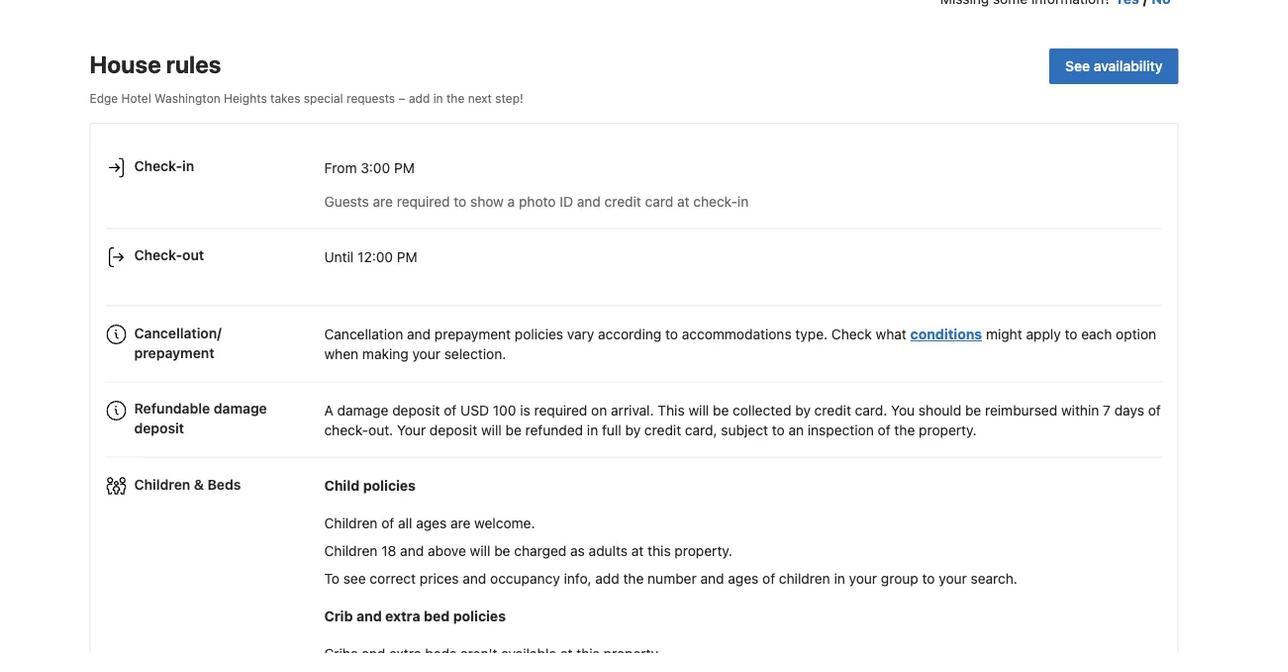 Task type: locate. For each thing, give the bounding box(es) containing it.
0 horizontal spatial damage
[[214, 401, 267, 417]]

damage
[[214, 401, 267, 417], [337, 402, 389, 419]]

0 horizontal spatial by
[[626, 422, 641, 439]]

1 horizontal spatial property.
[[919, 422, 977, 439]]

special
[[304, 91, 343, 105]]

children up see at the left bottom
[[324, 543, 378, 560]]

you
[[892, 402, 915, 419]]

edge hotel washington heights takes special requests – add in the next step!
[[90, 91, 524, 105]]

hotel
[[121, 91, 151, 105]]

1 vertical spatial credit
[[815, 402, 852, 419]]

until
[[324, 249, 354, 265]]

0 horizontal spatial required
[[397, 193, 450, 209]]

1 vertical spatial prepayment
[[134, 345, 215, 361]]

a
[[508, 193, 515, 209]]

0 horizontal spatial your
[[413, 346, 441, 363]]

your left group
[[849, 571, 878, 587]]

1 check- from the top
[[134, 158, 182, 174]]

reimbursed
[[986, 402, 1058, 419]]

0 vertical spatial add
[[409, 91, 430, 105]]

making
[[362, 346, 409, 363]]

the down adults
[[624, 571, 644, 587]]

to
[[454, 193, 467, 209], [666, 326, 679, 343], [1065, 326, 1078, 343], [772, 422, 785, 439], [923, 571, 936, 587]]

2 vertical spatial the
[[624, 571, 644, 587]]

1 vertical spatial by
[[626, 422, 641, 439]]

in left full
[[587, 422, 599, 439]]

0 vertical spatial required
[[397, 193, 450, 209]]

to inside might apply to each option when making your selection.
[[1065, 326, 1078, 343]]

0 vertical spatial by
[[796, 402, 811, 419]]

–
[[399, 91, 406, 105]]

children left the &
[[134, 476, 190, 493]]

property. up number in the bottom right of the page
[[675, 543, 733, 560]]

each
[[1082, 326, 1113, 343]]

be up card,
[[713, 402, 729, 419]]

type.
[[796, 326, 828, 343]]

will down "100"
[[481, 422, 502, 439]]

credit down this
[[645, 422, 682, 439]]

to right group
[[923, 571, 936, 587]]

check-
[[694, 193, 738, 209], [324, 422, 369, 439]]

1 horizontal spatial add
[[596, 571, 620, 587]]

selection.
[[445, 346, 506, 363]]

add right "–"
[[409, 91, 430, 105]]

1 vertical spatial the
[[895, 422, 916, 439]]

the down you
[[895, 422, 916, 439]]

policies
[[515, 326, 564, 343], [363, 478, 416, 494], [453, 609, 506, 625]]

your right making
[[413, 346, 441, 363]]

deposit inside 'refundable damage deposit'
[[134, 421, 184, 437]]

check- right card
[[694, 193, 738, 209]]

from
[[324, 159, 357, 176]]

0 vertical spatial check-
[[134, 158, 182, 174]]

2 horizontal spatial your
[[939, 571, 968, 587]]

of
[[444, 402, 457, 419], [1149, 402, 1162, 419], [878, 422, 891, 439], [382, 515, 394, 532], [763, 571, 776, 587]]

check- down hotel at the top of the page
[[134, 158, 182, 174]]

property.
[[919, 422, 977, 439], [675, 543, 733, 560]]

prepayment up selection.
[[435, 326, 511, 343]]

heights
[[224, 91, 267, 105]]

will right above
[[470, 543, 491, 560]]

0 vertical spatial prepayment
[[435, 326, 511, 343]]

photo
[[519, 193, 556, 209]]

add
[[409, 91, 430, 105], [596, 571, 620, 587]]

to left an
[[772, 422, 785, 439]]

by
[[796, 402, 811, 419], [626, 422, 641, 439]]

prepayment inside cancellation/ prepayment
[[134, 345, 215, 361]]

at left the this
[[632, 543, 644, 560]]

might
[[986, 326, 1023, 343]]

might apply to each option when making your selection.
[[324, 326, 1157, 363]]

0 vertical spatial credit
[[605, 193, 642, 209]]

prepayment down cancellation/ in the left of the page
[[134, 345, 215, 361]]

info,
[[564, 571, 592, 587]]

welcome.
[[475, 515, 535, 532]]

check
[[832, 326, 872, 343]]

add down adults
[[596, 571, 620, 587]]

inspection
[[808, 422, 874, 439]]

your inside might apply to each option when making your selection.
[[413, 346, 441, 363]]

will up card,
[[689, 402, 709, 419]]

in
[[433, 91, 443, 105], [182, 158, 194, 174], [738, 193, 749, 209], [587, 422, 599, 439], [834, 571, 846, 587]]

to right according
[[666, 326, 679, 343]]

arrival.
[[611, 402, 654, 419]]

deposit down refundable
[[134, 421, 184, 437]]

cancellation/
[[134, 325, 222, 341]]

a
[[324, 402, 334, 419]]

1 vertical spatial ages
[[728, 571, 759, 587]]

2 horizontal spatial the
[[895, 422, 916, 439]]

0 horizontal spatial at
[[632, 543, 644, 560]]

check- for in
[[134, 158, 182, 174]]

0 vertical spatial the
[[447, 91, 465, 105]]

damage inside the a damage deposit of usd 100 is required on arrival. this will be collected by credit card. you should be reimbursed within 7 days of check-out. your deposit will be refunded in full by credit card, subject to an inspection of the property.
[[337, 402, 389, 419]]

deposit up your
[[392, 402, 440, 419]]

0 horizontal spatial prepayment
[[134, 345, 215, 361]]

house rules
[[90, 51, 221, 78]]

1 horizontal spatial prepayment
[[435, 326, 511, 343]]

of right 'days'
[[1149, 402, 1162, 419]]

vary
[[567, 326, 595, 343]]

2 vertical spatial children
[[324, 543, 378, 560]]

1 horizontal spatial credit
[[645, 422, 682, 439]]

are down 3:00 pm
[[373, 193, 393, 209]]

1 vertical spatial check-
[[324, 422, 369, 439]]

required up refunded
[[534, 402, 588, 419]]

see
[[1066, 58, 1091, 74]]

1 vertical spatial property.
[[675, 543, 733, 560]]

option
[[1116, 326, 1157, 343]]

2 horizontal spatial credit
[[815, 402, 852, 419]]

at right card
[[678, 193, 690, 209]]

and right number in the bottom right of the page
[[701, 571, 725, 587]]

guests
[[324, 193, 369, 209]]

policies right bed
[[453, 609, 506, 625]]

your
[[413, 346, 441, 363], [849, 571, 878, 587], [939, 571, 968, 587]]

credit up the inspection
[[815, 402, 852, 419]]

required
[[397, 193, 450, 209], [534, 402, 588, 419]]

check- up cancellation/ in the left of the page
[[134, 247, 182, 264]]

ages right the all
[[416, 515, 447, 532]]

correct
[[370, 571, 416, 587]]

1 horizontal spatial damage
[[337, 402, 389, 419]]

charged
[[514, 543, 567, 560]]

1 vertical spatial check-
[[134, 247, 182, 264]]

required down 3:00 pm
[[397, 193, 450, 209]]

extra
[[385, 609, 421, 625]]

2 horizontal spatial policies
[[515, 326, 564, 343]]

1 horizontal spatial at
[[678, 193, 690, 209]]

be right should
[[966, 402, 982, 419]]

prices
[[420, 571, 459, 587]]

1 horizontal spatial ages
[[728, 571, 759, 587]]

0 vertical spatial ages
[[416, 515, 447, 532]]

policies up the all
[[363, 478, 416, 494]]

1 horizontal spatial your
[[849, 571, 878, 587]]

check- down a at left bottom
[[324, 422, 369, 439]]

by down arrival. at the bottom of page
[[626, 422, 641, 439]]

ages left children
[[728, 571, 759, 587]]

are up above
[[451, 515, 471, 532]]

out.
[[369, 422, 393, 439]]

1 horizontal spatial required
[[534, 402, 588, 419]]

1 horizontal spatial policies
[[453, 609, 506, 625]]

children for children & beds
[[134, 476, 190, 493]]

conditions
[[911, 326, 983, 343]]

policies left vary
[[515, 326, 564, 343]]

1 horizontal spatial by
[[796, 402, 811, 419]]

check- inside the a damage deposit of usd 100 is required on arrival. this will be collected by credit card. you should be reimbursed within 7 days of check-out. your deposit will be refunded in full by credit card, subject to an inspection of the property.
[[324, 422, 369, 439]]

is
[[520, 402, 531, 419]]

your left search.
[[939, 571, 968, 587]]

2 vertical spatial credit
[[645, 422, 682, 439]]

0 horizontal spatial check-
[[324, 422, 369, 439]]

1 vertical spatial required
[[534, 402, 588, 419]]

2 check- from the top
[[134, 247, 182, 264]]

in down washington
[[182, 158, 194, 174]]

0 horizontal spatial policies
[[363, 478, 416, 494]]

in right card
[[738, 193, 749, 209]]

credit left card
[[605, 193, 642, 209]]

group
[[881, 571, 919, 587]]

1 vertical spatial at
[[632, 543, 644, 560]]

damage for a
[[337, 402, 389, 419]]

0 horizontal spatial add
[[409, 91, 430, 105]]

0 horizontal spatial are
[[373, 193, 393, 209]]

to left each
[[1065, 326, 1078, 343]]

deposit for refundable
[[134, 421, 184, 437]]

0 vertical spatial check-
[[694, 193, 738, 209]]

deposit
[[392, 402, 440, 419], [134, 421, 184, 437], [430, 422, 478, 439]]

by up an
[[796, 402, 811, 419]]

damage right refundable
[[214, 401, 267, 417]]

0 vertical spatial children
[[134, 476, 190, 493]]

of left usd
[[444, 402, 457, 419]]

check- for out
[[134, 247, 182, 264]]

children
[[134, 476, 190, 493], [324, 515, 378, 532], [324, 543, 378, 560]]

and right prices
[[463, 571, 487, 587]]

0 horizontal spatial property.
[[675, 543, 733, 560]]

damage up out.
[[337, 402, 389, 419]]

deposit down usd
[[430, 422, 478, 439]]

1 vertical spatial children
[[324, 515, 378, 532]]

1 horizontal spatial are
[[451, 515, 471, 532]]

damage inside 'refundable damage deposit'
[[214, 401, 267, 417]]

refundable
[[134, 401, 210, 417]]

2 vertical spatial policies
[[453, 609, 506, 625]]

rules
[[166, 51, 221, 78]]

see availability
[[1066, 58, 1163, 74]]

washington
[[155, 91, 221, 105]]

children down child
[[324, 515, 378, 532]]

of down 'card.'
[[878, 422, 891, 439]]

property. down should
[[919, 422, 977, 439]]

the left "next"
[[447, 91, 465, 105]]

check-out
[[134, 247, 204, 264]]

subject
[[721, 422, 769, 439]]

0 vertical spatial property.
[[919, 422, 977, 439]]

refunded
[[526, 422, 584, 439]]



Task type: vqa. For each thing, say whether or not it's contained in the screenshot.
"Booking.com" image
no



Task type: describe. For each thing, give the bounding box(es) containing it.
children & beds
[[134, 476, 241, 493]]

until 12:00 pm
[[324, 249, 418, 265]]

cancellation/ prepayment
[[134, 325, 222, 361]]

0 horizontal spatial the
[[447, 91, 465, 105]]

1 vertical spatial add
[[596, 571, 620, 587]]

from 3:00 pm
[[324, 159, 415, 176]]

adults
[[589, 543, 628, 560]]

a damage deposit of usd 100 is required on arrival. this will be collected by credit card. you should be reimbursed within 7 days of check-out. your deposit will be refunded in full by credit card, subject to an inspection of the property.
[[324, 402, 1162, 439]]

beds
[[208, 476, 241, 493]]

cancellation and prepayment policies vary according to accommodations type. check what conditions
[[324, 326, 983, 343]]

&
[[194, 476, 204, 493]]

guests are required to show a photo id and credit card at check-in
[[324, 193, 749, 209]]

required inside the a damage deposit of usd 100 is required on arrival. this will be collected by credit card. you should be reimbursed within 7 days of check-out. your deposit will be refunded in full by credit card, subject to an inspection of the property.
[[534, 402, 588, 419]]

edge
[[90, 91, 118, 105]]

crib and extra bed policies
[[324, 609, 506, 625]]

search.
[[971, 571, 1018, 587]]

collected
[[733, 402, 792, 419]]

and right 18
[[400, 543, 424, 560]]

in inside the a damage deposit of usd 100 is required on arrival. this will be collected by credit card. you should be reimbursed within 7 days of check-out. your deposit will be refunded in full by credit card, subject to an inspection of the property.
[[587, 422, 599, 439]]

see
[[343, 571, 366, 587]]

as
[[571, 543, 585, 560]]

and up making
[[407, 326, 431, 343]]

occupancy
[[490, 571, 560, 587]]

according
[[598, 326, 662, 343]]

within
[[1062, 402, 1100, 419]]

3:00 pm
[[361, 159, 415, 176]]

on
[[591, 402, 607, 419]]

an
[[789, 422, 804, 439]]

18
[[382, 543, 397, 560]]

of left children
[[763, 571, 776, 587]]

card,
[[685, 422, 718, 439]]

be down "100"
[[506, 422, 522, 439]]

show
[[471, 193, 504, 209]]

refundable damage deposit
[[134, 401, 267, 437]]

and right id
[[577, 193, 601, 209]]

id
[[560, 193, 573, 209]]

1 vertical spatial are
[[451, 515, 471, 532]]

when
[[324, 346, 359, 363]]

children for children 18 and above will be charged as adults at this property.
[[324, 543, 378, 560]]

crib
[[324, 609, 353, 625]]

takes
[[271, 91, 301, 105]]

this
[[648, 543, 671, 560]]

children for children of all ages are welcome.
[[324, 515, 378, 532]]

usd
[[461, 402, 489, 419]]

deposit for a
[[392, 402, 440, 419]]

the inside the a damage deposit of usd 100 is required on arrival. this will be collected by credit card. you should be reimbursed within 7 days of check-out. your deposit will be refunded in full by credit card, subject to an inspection of the property.
[[895, 422, 916, 439]]

your
[[397, 422, 426, 439]]

days
[[1115, 402, 1145, 419]]

in right children
[[834, 571, 846, 587]]

check-in
[[134, 158, 194, 174]]

12:00 pm
[[358, 249, 418, 265]]

children 18 and above will be charged as adults at this property.
[[324, 543, 733, 560]]

and right crib
[[357, 609, 382, 625]]

availability
[[1094, 58, 1163, 74]]

1 vertical spatial will
[[481, 422, 502, 439]]

full
[[602, 422, 622, 439]]

cancellation
[[324, 326, 403, 343]]

next
[[468, 91, 492, 105]]

conditions link
[[911, 326, 983, 343]]

0 vertical spatial will
[[689, 402, 709, 419]]

0 vertical spatial policies
[[515, 326, 564, 343]]

damage for refundable
[[214, 401, 267, 417]]

0 horizontal spatial credit
[[605, 193, 642, 209]]

out
[[182, 247, 204, 264]]

to left the show in the top of the page
[[454, 193, 467, 209]]

in right "–"
[[433, 91, 443, 105]]

card.
[[855, 402, 888, 419]]

0 vertical spatial at
[[678, 193, 690, 209]]

child
[[324, 478, 360, 494]]

7
[[1104, 402, 1111, 419]]

card
[[645, 193, 674, 209]]

house
[[90, 51, 161, 78]]

number
[[648, 571, 697, 587]]

all
[[398, 515, 412, 532]]

100
[[493, 402, 517, 419]]

see availability button
[[1050, 49, 1179, 84]]

to see correct prices and occupancy info, add the number and ages of children in your group to your search.
[[324, 571, 1018, 587]]

child policies
[[324, 478, 416, 494]]

bed
[[424, 609, 450, 625]]

1 vertical spatial policies
[[363, 478, 416, 494]]

step!
[[496, 91, 524, 105]]

children of all ages are welcome.
[[324, 515, 535, 532]]

above
[[428, 543, 466, 560]]

children
[[779, 571, 831, 587]]

accommodations
[[682, 326, 792, 343]]

be down welcome.
[[494, 543, 511, 560]]

property. inside the a damage deposit of usd 100 is required on arrival. this will be collected by credit card. you should be reimbursed within 7 days of check-out. your deposit will be refunded in full by credit card, subject to an inspection of the property.
[[919, 422, 977, 439]]

to
[[324, 571, 340, 587]]

of left the all
[[382, 515, 394, 532]]

2 vertical spatial will
[[470, 543, 491, 560]]

requests
[[347, 91, 395, 105]]

1 horizontal spatial check-
[[694, 193, 738, 209]]

this
[[658, 402, 685, 419]]

to inside the a damage deposit of usd 100 is required on arrival. this will be collected by credit card. you should be reimbursed within 7 days of check-out. your deposit will be refunded in full by credit card, subject to an inspection of the property.
[[772, 422, 785, 439]]

0 horizontal spatial ages
[[416, 515, 447, 532]]

should
[[919, 402, 962, 419]]

what
[[876, 326, 907, 343]]

1 horizontal spatial the
[[624, 571, 644, 587]]

0 vertical spatial are
[[373, 193, 393, 209]]



